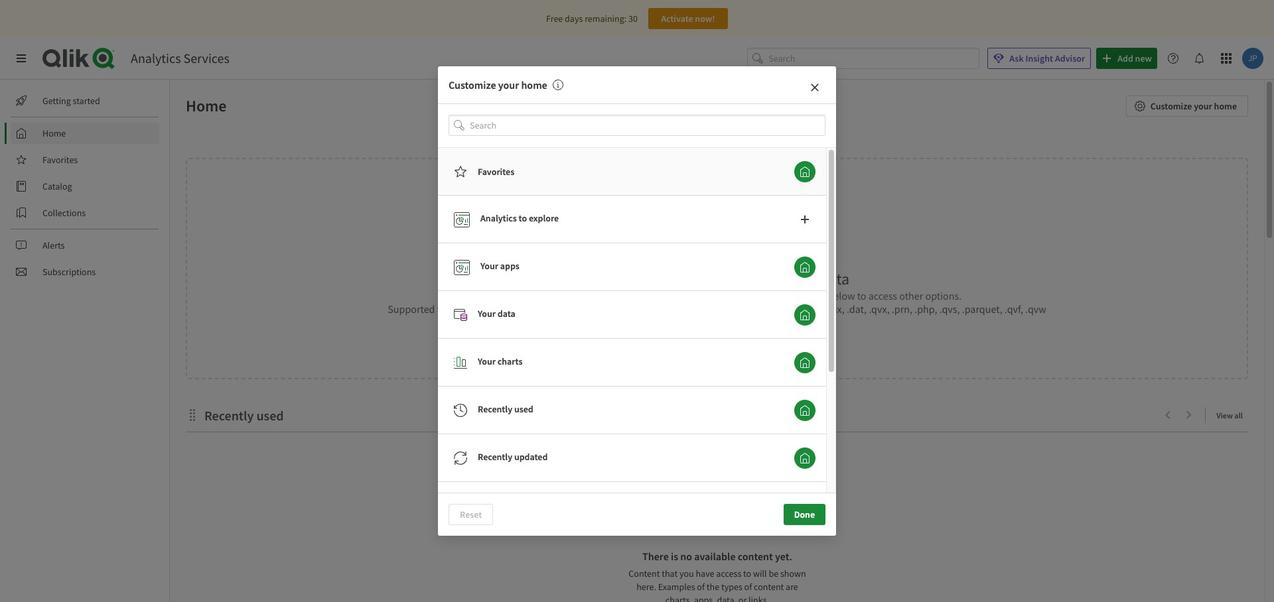 Task type: vqa. For each thing, say whether or not it's contained in the screenshot.
is
yes



Task type: locate. For each thing, give the bounding box(es) containing it.
1 vertical spatial your
[[478, 308, 496, 320]]

.fix,
[[829, 303, 845, 316]]

to right below on the right of the page
[[858, 289, 867, 303]]

or left 'click'
[[794, 289, 804, 303]]

your inside customize your home button
[[1195, 100, 1213, 112]]

main content
[[165, 80, 1275, 603]]

file left the .qvo,
[[669, 289, 683, 303]]

subscriptions
[[42, 266, 96, 278]]

1 horizontal spatial customize your home
[[1151, 100, 1238, 112]]

done
[[794, 509, 815, 521]]

2 horizontal spatial your
[[1195, 100, 1213, 112]]

2 vertical spatial your
[[787, 269, 817, 289]]

analytics inside customize your home dialog
[[481, 212, 517, 224]]

is
[[671, 551, 679, 564]]

your left apps
[[481, 260, 499, 272]]

data,
[[717, 595, 737, 603]]

1 vertical spatial home
[[1215, 100, 1238, 112]]

your for your data
[[478, 308, 496, 320]]

content
[[738, 551, 773, 564], [754, 582, 784, 594]]

0 horizontal spatial favorites
[[42, 154, 78, 166]]

recently for recently updated button
[[478, 451, 513, 463]]

started up your data
[[490, 289, 521, 303]]

0 horizontal spatial of
[[697, 582, 705, 594]]

customize your home
[[449, 78, 548, 92], [1151, 100, 1238, 112]]

1 horizontal spatial recently used
[[478, 403, 534, 415]]

or inside there is no available content yet. content that you have access to will be shown here. examples of the types of content are charts, apps, data, or links.
[[739, 595, 747, 603]]

search text field inside customize your home dialog
[[470, 115, 826, 136]]

insight
[[1026, 52, 1054, 64]]

drop
[[585, 269, 617, 289]]

dragging
[[536, 289, 575, 303]]

Search text field
[[769, 48, 980, 69], [470, 115, 826, 136]]

advisor
[[1056, 52, 1086, 64]]

data inside customize your home dialog
[[498, 308, 516, 320]]

upload
[[737, 269, 784, 289]]

1 horizontal spatial customize
[[1151, 100, 1193, 112]]

1 vertical spatial analytics
[[481, 212, 517, 224]]

favorites inside customize your home dialog
[[478, 166, 515, 178]]

file left types: on the left bottom of page
[[437, 303, 451, 316]]

home
[[521, 78, 548, 92], [1215, 100, 1238, 112]]

access
[[869, 289, 898, 303], [717, 568, 742, 580]]

to inside dialog
[[519, 212, 527, 224]]

1 vertical spatial customize your home
[[1151, 100, 1238, 112]]

content
[[629, 568, 660, 580]]

new
[[708, 329, 725, 341]]

favorites inside navigation pane element
[[42, 154, 78, 166]]

0 vertical spatial home
[[186, 96, 227, 116]]

Analytics to explore button
[[795, 209, 816, 230]]

1 horizontal spatial favorites
[[478, 166, 515, 178]]

recently used down charts
[[478, 403, 534, 415]]

home down getting
[[42, 127, 66, 139]]

your left charts
[[478, 356, 496, 368]]

started inside the drop files anywhere to upload your data get started by dragging and dropping a data file anywhere on this screen or click below to access other options. supported file types: .qvd, .xlsx, .xls, .xlw, .xlsm, .xml, .csv, .txt, .tab, .qvo, .skv, .log, .html, .htm, .kml, .fix, .dat, .qvx, .prn, .php, .qvs, .parquet, .qvf, .qvw
[[490, 289, 521, 303]]

0 vertical spatial your
[[481, 260, 499, 272]]

to left will
[[744, 568, 752, 580]]

1 vertical spatial started
[[490, 289, 521, 303]]

0 horizontal spatial analytics
[[131, 50, 181, 66]]

0 horizontal spatial or
[[739, 595, 747, 603]]

.htm,
[[779, 303, 803, 316]]

1 vertical spatial search text field
[[470, 115, 826, 136]]

data
[[820, 269, 850, 289], [647, 289, 667, 303], [498, 308, 516, 320], [727, 329, 744, 341]]

your
[[498, 78, 519, 92], [1195, 100, 1213, 112], [787, 269, 817, 289]]

you
[[680, 568, 694, 580]]

to inside there is no available content yet. content that you have access to will be shown here. examples of the types of content are charts, apps, data, or links.
[[744, 568, 752, 580]]

your down get
[[478, 308, 496, 320]]

content up will
[[738, 551, 773, 564]]

favorites up catalog
[[42, 154, 78, 166]]

recently used right move collection icon
[[204, 408, 284, 424]]

0 horizontal spatial home
[[521, 78, 548, 92]]

your apps
[[481, 260, 520, 272]]

activate now!
[[661, 13, 716, 25]]

favorites up the analytics to explore
[[478, 166, 515, 178]]

1 vertical spatial your
[[1195, 100, 1213, 112]]

of up apps,
[[697, 582, 705, 594]]

0 vertical spatial analytics
[[131, 50, 181, 66]]

customize your home inside button
[[1151, 100, 1238, 112]]

analytics services element
[[131, 50, 230, 66]]

charts,
[[666, 595, 692, 603]]

ask insight advisor button
[[988, 48, 1092, 69]]

used inside customize your home dialog
[[514, 403, 534, 415]]

used
[[514, 403, 534, 415], [257, 408, 284, 424]]

0 horizontal spatial home
[[42, 127, 66, 139]]

0 vertical spatial home
[[521, 78, 548, 92]]

home down services
[[186, 96, 227, 116]]

recently left updated
[[478, 451, 513, 463]]

0 horizontal spatial your
[[498, 78, 519, 92]]

to left this
[[720, 269, 734, 289]]

that
[[662, 568, 678, 580]]

2 vertical spatial your
[[478, 356, 496, 368]]

1 horizontal spatial home
[[186, 96, 227, 116]]

click
[[806, 289, 826, 303]]

there is no available content yet. content that you have access to will be shown here. examples of the types of content are charts, apps, data, or links.
[[629, 551, 806, 603]]

Your apps button
[[795, 257, 816, 278]]

1 horizontal spatial access
[[869, 289, 898, 303]]

.xlsx,
[[506, 303, 528, 316]]

here.
[[637, 582, 657, 594]]

0 horizontal spatial customize
[[449, 78, 496, 92]]

1 horizontal spatial or
[[794, 289, 804, 303]]

alerts
[[42, 240, 65, 252]]

.qvs,
[[940, 303, 960, 316]]

1 horizontal spatial file
[[669, 289, 683, 303]]

1 horizontal spatial analytics
[[481, 212, 517, 224]]

content down be
[[754, 582, 784, 594]]

screen
[[763, 289, 792, 303]]

analytics left explore
[[481, 212, 517, 224]]

available
[[695, 551, 736, 564]]

your for your apps
[[481, 260, 499, 272]]

activate now! link
[[649, 8, 728, 29]]

charts
[[498, 356, 523, 368]]

.tab,
[[663, 303, 682, 316]]

started
[[73, 95, 100, 107], [490, 289, 521, 303]]

recently
[[478, 403, 513, 415], [204, 408, 254, 424], [478, 451, 513, 463]]

1 horizontal spatial your
[[787, 269, 817, 289]]

0 vertical spatial started
[[73, 95, 100, 107]]

0 horizontal spatial started
[[73, 95, 100, 107]]

0 vertical spatial access
[[869, 289, 898, 303]]

0 horizontal spatial customize your home
[[449, 78, 548, 92]]

now!
[[695, 13, 716, 25]]

recently right move collection icon
[[204, 408, 254, 424]]

1 horizontal spatial started
[[490, 289, 521, 303]]

recently used link
[[204, 408, 289, 424]]

are
[[786, 582, 799, 594]]

1 horizontal spatial used
[[514, 403, 534, 415]]

of up links.
[[745, 582, 752, 594]]

remaining:
[[585, 13, 627, 25]]

1 vertical spatial home
[[42, 127, 66, 139]]

1 vertical spatial or
[[739, 595, 747, 603]]

.xls,
[[530, 303, 547, 316]]

home inside navigation pane element
[[42, 127, 66, 139]]

to left explore
[[519, 212, 527, 224]]

anywhere
[[651, 269, 717, 289], [685, 289, 729, 303]]

free days remaining: 30
[[546, 13, 638, 25]]

.qvx,
[[869, 303, 890, 316]]

Recently updated button
[[795, 448, 816, 470]]

Your charts button
[[795, 353, 816, 374]]

or down types
[[739, 595, 747, 603]]

file
[[669, 289, 683, 303], [437, 303, 451, 316]]

view
[[1217, 411, 1234, 421]]

1 horizontal spatial of
[[745, 582, 752, 594]]

0 vertical spatial customize
[[449, 78, 496, 92]]

access up types
[[717, 568, 742, 580]]

home
[[186, 96, 227, 116], [42, 127, 66, 139]]

catalog
[[42, 181, 72, 193]]

anywhere left on
[[685, 289, 729, 303]]

recently down the your charts
[[478, 403, 513, 415]]

0 vertical spatial your
[[498, 78, 519, 92]]

analytics left services
[[131, 50, 181, 66]]

analytics
[[131, 50, 181, 66], [481, 212, 517, 224]]

home inside dialog
[[521, 78, 548, 92]]

customize inside dialog
[[449, 78, 496, 92]]

1 vertical spatial access
[[717, 568, 742, 580]]

navigation pane element
[[0, 85, 169, 288]]

1 horizontal spatial home
[[1215, 100, 1238, 112]]

dropping
[[597, 289, 638, 303]]

1 of from the left
[[697, 582, 705, 594]]

0 horizontal spatial access
[[717, 568, 742, 580]]

1 vertical spatial customize
[[1151, 100, 1193, 112]]

customize
[[449, 78, 496, 92], [1151, 100, 1193, 112]]

analytics to explore
[[481, 212, 559, 224]]

0 vertical spatial or
[[794, 289, 804, 303]]

access left other
[[869, 289, 898, 303]]

add
[[690, 329, 706, 341]]

0 vertical spatial customize your home
[[449, 78, 548, 92]]

started right getting
[[73, 95, 100, 107]]

explore
[[529, 212, 559, 224]]



Task type: describe. For each thing, give the bounding box(es) containing it.
customize your home inside dialog
[[449, 78, 548, 92]]

0 horizontal spatial recently used
[[204, 408, 284, 424]]

2 of from the left
[[745, 582, 752, 594]]

by
[[523, 289, 534, 303]]

0 horizontal spatial file
[[437, 303, 451, 316]]

getting started link
[[11, 90, 159, 112]]

on
[[731, 289, 742, 303]]

options.
[[926, 289, 962, 303]]

main content containing home
[[165, 80, 1275, 603]]

1 vertical spatial content
[[754, 582, 784, 594]]

files
[[621, 269, 648, 289]]

.qvw
[[1026, 303, 1047, 316]]

recently used inside customize your home dialog
[[478, 403, 534, 415]]

analytics for analytics to explore
[[481, 212, 517, 224]]

catalog link
[[11, 176, 159, 197]]

home link
[[11, 123, 159, 144]]

Favorites button
[[795, 161, 816, 183]]

analytics services
[[131, 50, 230, 66]]

will
[[754, 568, 767, 580]]

yet.
[[776, 551, 793, 564]]

or inside the drop files anywhere to upload your data get started by dragging and dropping a data file anywhere on this screen or click below to access other options. supported file types: .qvd, .xlsx, .xls, .xlw, .xlsm, .xml, .csv, .txt, .tab, .qvo, .skv, .log, .html, .htm, .kml, .fix, .dat, .qvx, .prn, .php, .qvs, .parquet, .qvf, .qvw
[[794, 289, 804, 303]]

close image
[[810, 82, 821, 93]]

0 vertical spatial search text field
[[769, 48, 980, 69]]

.kml,
[[805, 303, 827, 316]]

customize your home dialog
[[438, 66, 837, 603]]

a
[[640, 289, 645, 303]]

view all
[[1217, 411, 1244, 421]]

recently for recently used 'button'
[[478, 403, 513, 415]]

services
[[184, 50, 230, 66]]

.php,
[[915, 303, 938, 316]]

days
[[565, 13, 583, 25]]

.html,
[[751, 303, 777, 316]]

customize your home button
[[1127, 96, 1249, 117]]

searchbar element
[[748, 48, 980, 69]]

.xlw,
[[550, 303, 569, 316]]

links.
[[749, 595, 770, 603]]

alerts link
[[11, 235, 159, 256]]

your inside customize your home dialog
[[498, 78, 519, 92]]

all
[[1235, 411, 1244, 421]]

.dat,
[[847, 303, 867, 316]]

types
[[722, 582, 743, 594]]

drop files anywhere to upload your data get started by dragging and dropping a data file anywhere on this screen or click below to access other options. supported file types: .qvd, .xlsx, .xls, .xlw, .xlsm, .xml, .csv, .txt, .tab, .qvo, .skv, .log, .html, .htm, .kml, .fix, .dat, .qvx, .prn, .php, .qvs, .parquet, .qvf, .qvw
[[388, 269, 1047, 316]]

0 vertical spatial content
[[738, 551, 773, 564]]

ask
[[1010, 52, 1024, 64]]

free
[[546, 13, 563, 25]]

close sidebar menu image
[[16, 53, 27, 64]]

your for your charts
[[478, 356, 496, 368]]

get
[[473, 289, 488, 303]]

updated
[[514, 451, 548, 463]]

collections link
[[11, 203, 159, 224]]

.qvf,
[[1005, 303, 1024, 316]]

.qvd,
[[482, 303, 504, 316]]

.xml,
[[600, 303, 621, 316]]

move collection image
[[186, 409, 199, 422]]

there
[[643, 551, 669, 564]]

access inside there is no available content yet. content that you have access to will be shown here. examples of the types of content are charts, apps, data, or links.
[[717, 568, 742, 580]]

ask insight advisor
[[1010, 52, 1086, 64]]

no
[[681, 551, 692, 564]]

and
[[578, 289, 595, 303]]

.log,
[[730, 303, 749, 316]]

Recently used button
[[795, 400, 816, 422]]

be
[[769, 568, 779, 580]]

.parquet,
[[963, 303, 1003, 316]]

apps
[[500, 260, 520, 272]]

recently updated
[[478, 451, 548, 463]]

add new data button
[[680, 324, 755, 345]]

subscriptions link
[[11, 262, 159, 283]]

apps,
[[694, 595, 715, 603]]

examples
[[658, 582, 696, 594]]

.xlsm,
[[572, 303, 598, 316]]

your inside the drop files anywhere to upload your data get started by dragging and dropping a data file anywhere on this screen or click below to access other options. supported file types: .qvd, .xlsx, .xls, .xlw, .xlsm, .xml, .csv, .txt, .tab, .qvo, .skv, .log, .html, .htm, .kml, .fix, .dat, .qvx, .prn, .php, .qvs, .parquet, .qvf, .qvw
[[787, 269, 817, 289]]

home inside button
[[1215, 100, 1238, 112]]

data inside button
[[727, 329, 744, 341]]

analytics for analytics services
[[131, 50, 181, 66]]

.qvo,
[[684, 303, 706, 316]]

your data
[[478, 308, 516, 320]]

.txt,
[[645, 303, 661, 316]]

this
[[744, 289, 761, 303]]

anywhere up .tab,
[[651, 269, 717, 289]]

getting
[[42, 95, 71, 107]]

30
[[629, 13, 638, 25]]

.csv,
[[623, 303, 642, 316]]

shown
[[781, 568, 806, 580]]

types:
[[453, 303, 480, 316]]

view all link
[[1217, 407, 1249, 424]]

0 horizontal spatial used
[[257, 408, 284, 424]]

customize inside button
[[1151, 100, 1193, 112]]

Your data button
[[795, 305, 816, 326]]

.skv,
[[708, 303, 728, 316]]

below
[[828, 289, 855, 303]]

activate
[[661, 13, 694, 25]]

getting started
[[42, 95, 100, 107]]

done button
[[784, 505, 826, 526]]

collections
[[42, 207, 86, 219]]

the
[[707, 582, 720, 594]]

favorites link
[[11, 149, 159, 171]]

.prn,
[[892, 303, 913, 316]]

other
[[900, 289, 924, 303]]

your charts
[[478, 356, 523, 368]]

started inside navigation pane element
[[73, 95, 100, 107]]

access inside the drop files anywhere to upload your data get started by dragging and dropping a data file anywhere on this screen or click below to access other options. supported file types: .qvd, .xlsx, .xls, .xlw, .xlsm, .xml, .csv, .txt, .tab, .qvo, .skv, .log, .html, .htm, .kml, .fix, .dat, .qvx, .prn, .php, .qvs, .parquet, .qvf, .qvw
[[869, 289, 898, 303]]



